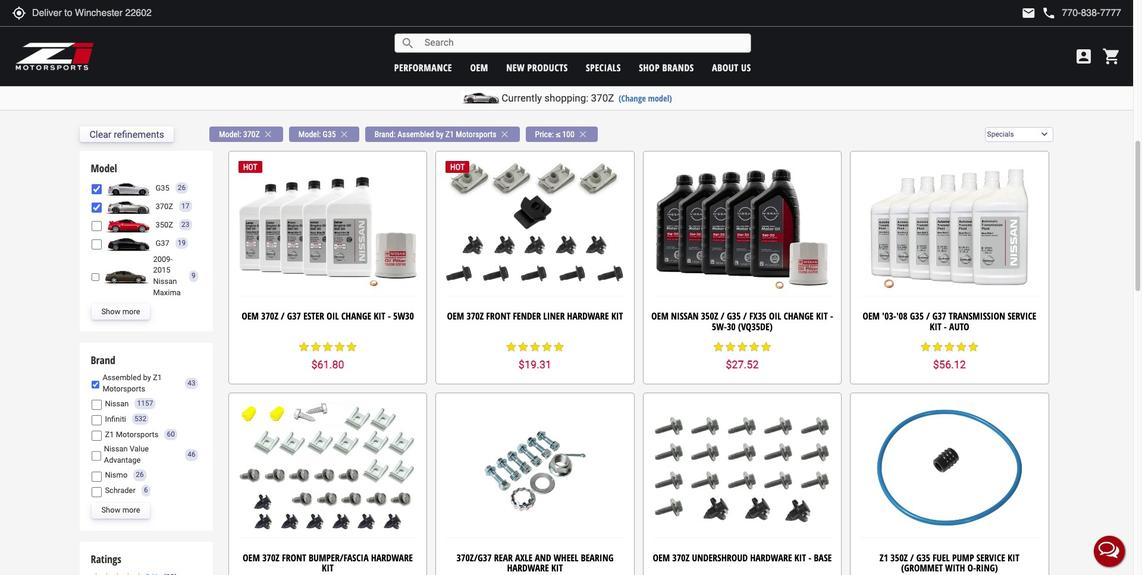 Task type: locate. For each thing, give the bounding box(es) containing it.
assembled inside brand: assembled by z1 motorsports close
[[398, 130, 434, 139]]

350z left "fuel"
[[891, 552, 908, 565]]

oem inside oem '03-'08 g35 / g37 transmission service kit - auto
[[863, 310, 880, 323]]

2 show from the top
[[101, 506, 120, 515]]

2 more from the top
[[122, 506, 140, 515]]

shop
[[639, 61, 660, 74]]

350z inside oem nissan 350z / g35 / fx35 oil change kit - 5w-30 (vq35de)
[[701, 310, 718, 323]]

26 down advantage
[[136, 471, 144, 480]]

2 vertical spatial 350z
[[891, 552, 908, 565]]

show more down nissan maxima a35 2009 2010 2011 2012 2013 2014 2015 vq35de 3.5l le s sv sr sport z1 motorsports image
[[101, 307, 140, 316]]

1 vertical spatial front
[[282, 552, 306, 565]]

bumper/fascia
[[309, 552, 369, 565]]

1 horizontal spatial by
[[436, 130, 444, 139]]

/ left "fuel"
[[910, 552, 914, 565]]

350z left 23
[[155, 220, 173, 229]]

6 star from the left
[[505, 341, 517, 353]]

None checkbox
[[92, 185, 102, 195], [92, 221, 102, 232], [92, 273, 100, 283], [92, 452, 101, 462], [92, 472, 102, 482], [92, 185, 102, 195], [92, 221, 102, 232], [92, 273, 100, 283], [92, 452, 101, 462], [92, 472, 102, 482]]

370z for oem 370z / g37 ester oil change kit - 5w30
[[261, 310, 278, 323]]

fender
[[513, 310, 541, 323]]

0 horizontal spatial by
[[143, 374, 151, 383]]

z1 inside assembled by z1 motorsports
[[153, 374, 162, 383]]

/ inside oem '03-'08 g35 / g37 transmission service kit - auto
[[926, 310, 930, 323]]

wheel
[[554, 552, 578, 565]]

nissan left 5w-
[[671, 310, 699, 323]]

1 horizontal spatial model:
[[299, 130, 321, 139]]

0 horizontal spatial change
[[341, 310, 371, 323]]

0 vertical spatial motorsports
[[456, 130, 496, 139]]

oem 370z / g37 ester oil change kit - 5w30
[[242, 310, 414, 323]]

1 change from the left
[[341, 310, 371, 323]]

1 vertical spatial show more button
[[92, 504, 150, 519]]

g37 inside oem '03-'08 g35 / g37 transmission service kit - auto
[[932, 310, 946, 323]]

kit inside 370z/g37 rear axle and wheel bearing hardware kit
[[551, 562, 563, 576]]

350z inside z1 350z / g35 fuel pump service kit (grommet with o-ring)
[[891, 552, 908, 565]]

motorsports inside assembled by z1 motorsports
[[103, 385, 145, 394]]

g37 left auto
[[932, 310, 946, 323]]

370z
[[591, 92, 614, 104], [243, 130, 260, 139], [155, 202, 173, 211], [261, 310, 278, 323], [467, 310, 484, 323], [262, 552, 280, 565], [672, 552, 690, 565]]

nissan inside nissan value advantage
[[104, 445, 128, 454]]

close left brand:
[[339, 129, 350, 140]]

by
[[436, 130, 444, 139], [143, 374, 151, 383]]

18 star from the left
[[944, 341, 956, 353]]

kit
[[374, 310, 385, 323], [611, 310, 623, 323], [816, 310, 828, 323], [930, 320, 942, 333], [794, 552, 806, 565], [1008, 552, 1020, 565], [322, 562, 334, 576], [551, 562, 563, 576]]

kit inside oem nissan 350z / g35 / fx35 oil change kit - 5w-30 (vq35de)
[[816, 310, 828, 323]]

1 vertical spatial 350z
[[701, 310, 718, 323]]

close
[[263, 129, 274, 140], [339, 129, 350, 140], [499, 129, 510, 140], [578, 129, 588, 140]]

service inside oem '03-'08 g35 / g37 transmission service kit - auto
[[1008, 310, 1037, 323]]

oem inside oem 370z front bumper/fascia hardware kit
[[243, 552, 260, 565]]

show down nissan maxima a35 2009 2010 2011 2012 2013 2014 2015 vq35de 3.5l le s sv sr sport z1 motorsports image
[[101, 307, 120, 316]]

1 vertical spatial 26
[[136, 471, 144, 480]]

model)
[[648, 93, 672, 104]]

1 vertical spatial show
[[101, 506, 120, 515]]

19
[[178, 239, 186, 248]]

close right "100"
[[578, 129, 588, 140]]

clear refinements
[[89, 129, 164, 140]]

11 star from the left
[[713, 341, 725, 353]]

0 horizontal spatial g37
[[155, 239, 169, 248]]

1 horizontal spatial service
[[1008, 310, 1037, 323]]

nissan inside oem nissan 350z / g35 / fx35 oil change kit - 5w-30 (vq35de)
[[671, 310, 699, 323]]

front inside oem 370z front bumper/fascia hardware kit
[[282, 552, 306, 565]]

oem 370z front bumper/fascia hardware kit
[[243, 552, 413, 576]]

- left 5w30
[[388, 310, 391, 323]]

None checkbox
[[92, 203, 102, 213], [92, 240, 102, 250], [92, 380, 100, 390], [92, 401, 102, 411], [92, 416, 102, 426], [92, 432, 102, 442], [92, 488, 102, 498], [92, 203, 102, 213], [92, 240, 102, 250], [92, 380, 100, 390], [92, 401, 102, 411], [92, 416, 102, 426], [92, 432, 102, 442], [92, 488, 102, 498]]

change
[[341, 310, 371, 323], [784, 310, 814, 323]]

- inside oem '03-'08 g35 / g37 transmission service kit - auto
[[944, 320, 947, 333]]

oem nissan 350z / g35 / fx35 oil change kit - 5w-30 (vq35de)
[[651, 310, 833, 333]]

service right the o-
[[977, 552, 1005, 565]]

g35
[[323, 130, 336, 139], [155, 184, 169, 192], [727, 310, 741, 323], [910, 310, 924, 323], [916, 552, 930, 565]]

show for model
[[101, 307, 120, 316]]

0 vertical spatial service
[[1008, 310, 1037, 323]]

/ left fx35
[[743, 310, 747, 323]]

oem inside oem nissan 350z / g35 / fx35 oil change kit - 5w-30 (vq35de)
[[651, 310, 669, 323]]

- left '03-
[[830, 310, 833, 323]]

oem
[[470, 61, 488, 74], [242, 310, 259, 323], [447, 310, 464, 323], [651, 310, 669, 323], [863, 310, 880, 323], [243, 552, 260, 565], [653, 552, 670, 565]]

front for bumper/fascia
[[282, 552, 306, 565]]

change right fx35
[[784, 310, 814, 323]]

2 horizontal spatial 350z
[[891, 552, 908, 565]]

hardware
[[567, 310, 609, 323], [371, 552, 413, 565], [750, 552, 792, 565], [507, 562, 549, 576]]

g35 left brand:
[[323, 130, 336, 139]]

assembled inside assembled by z1 motorsports
[[103, 374, 141, 383]]

currently shopping: 370z (change model)
[[502, 92, 672, 104]]

1 horizontal spatial oil
[[769, 310, 781, 323]]

1 vertical spatial more
[[122, 506, 140, 515]]

infiniti
[[105, 415, 126, 424]]

2009-
[[153, 255, 173, 264]]

clear
[[89, 129, 111, 140]]

oil right fx35
[[769, 310, 781, 323]]

more
[[122, 307, 140, 316], [122, 506, 140, 515]]

1 more from the top
[[122, 307, 140, 316]]

front left bumper/fascia
[[282, 552, 306, 565]]

0 horizontal spatial model:
[[219, 130, 241, 139]]

0 horizontal spatial front
[[282, 552, 306, 565]]

0 vertical spatial more
[[122, 307, 140, 316]]

23
[[181, 221, 190, 229]]

1 vertical spatial show more
[[101, 506, 140, 515]]

nissan inside 2009- 2015 nissan maxima
[[153, 277, 177, 286]]

model: inside model: 370z close
[[219, 130, 241, 139]]

liner
[[543, 310, 565, 323]]

by right brand:
[[436, 130, 444, 139]]

g35 left fx35
[[727, 310, 741, 323]]

close left model: g35 close
[[263, 129, 274, 140]]

1 vertical spatial service
[[977, 552, 1005, 565]]

100
[[562, 130, 575, 139]]

performance link
[[394, 61, 452, 74]]

1 show from the top
[[101, 307, 120, 316]]

370z for oem 370z front bumper/fascia hardware kit
[[262, 552, 280, 565]]

model
[[91, 161, 117, 176]]

front left the fender
[[486, 310, 511, 323]]

assembled down brand
[[103, 374, 141, 383]]

by up '1157'
[[143, 374, 151, 383]]

hardware left wheel
[[507, 562, 549, 576]]

with
[[945, 562, 965, 576]]

17 star from the left
[[932, 341, 944, 353]]

infiniti g35 coupe sedan v35 v36 skyline 2003 2004 2005 2006 2007 2008 3.5l vq35de revup rev up vq35hr z1 motorsports image
[[105, 181, 153, 196]]

motorsports
[[456, 130, 496, 139], [103, 385, 145, 394], [116, 430, 159, 439]]

account_box link
[[1071, 47, 1096, 66]]

(vq35de)
[[738, 320, 773, 333]]

2 show more button from the top
[[92, 504, 150, 519]]

model: inside model: g35 close
[[299, 130, 321, 139]]

0 horizontal spatial assembled
[[103, 374, 141, 383]]

account_box
[[1074, 47, 1093, 66]]

0 vertical spatial front
[[486, 310, 511, 323]]

brand: assembled by z1 motorsports close
[[375, 129, 510, 140]]

6
[[144, 487, 148, 495]]

show more button down schrader
[[92, 504, 150, 519]]

oem '03-'08 g35 / g37 transmission service kit - auto
[[863, 310, 1037, 333]]

nissan up maxima
[[153, 277, 177, 286]]

model:
[[219, 130, 241, 139], [299, 130, 321, 139]]

oem for oem 370z / g37 ester oil change kit - 5w30
[[242, 310, 259, 323]]

by inside brand: assembled by z1 motorsports close
[[436, 130, 444, 139]]

more down nissan maxima a35 2009 2010 2011 2012 2013 2014 2015 vq35de 3.5l le s sv sr sport z1 motorsports image
[[122, 307, 140, 316]]

star
[[298, 341, 310, 353], [310, 341, 322, 353], [322, 341, 334, 353], [334, 341, 346, 353], [346, 341, 358, 353], [505, 341, 517, 353], [517, 341, 529, 353], [529, 341, 541, 353], [541, 341, 553, 353], [553, 341, 565, 353], [713, 341, 725, 353], [725, 341, 736, 353], [736, 341, 748, 353], [748, 341, 760, 353], [760, 341, 772, 353], [920, 341, 932, 353], [932, 341, 944, 353], [944, 341, 956, 353], [956, 341, 967, 353], [967, 341, 979, 353]]

60
[[167, 431, 175, 439]]

kit inside oem 370z front bumper/fascia hardware kit
[[322, 562, 334, 576]]

model: for model: g35 close
[[299, 130, 321, 139]]

pump
[[952, 552, 974, 565]]

1 vertical spatial by
[[143, 374, 151, 383]]

kit inside z1 350z / g35 fuel pump service kit (grommet with o-ring)
[[1008, 552, 1020, 565]]

change inside oem nissan 350z / g35 / fx35 oil change kit - 5w-30 (vq35de)
[[784, 310, 814, 323]]

0 vertical spatial assembled
[[398, 130, 434, 139]]

17
[[181, 202, 190, 211]]

1 horizontal spatial 26
[[178, 184, 186, 192]]

350z
[[155, 220, 173, 229], [701, 310, 718, 323], [891, 552, 908, 565]]

350z left the '30'
[[701, 310, 718, 323]]

10 star from the left
[[553, 341, 565, 353]]

370z inside oem 370z front bumper/fascia hardware kit
[[262, 552, 280, 565]]

$61.80
[[311, 358, 344, 371]]

1 horizontal spatial front
[[486, 310, 511, 323]]

19 star from the left
[[956, 341, 967, 353]]

2009- 2015 nissan maxima
[[153, 255, 181, 297]]

26 up 17
[[178, 184, 186, 192]]

0 vertical spatial show more
[[101, 307, 140, 316]]

9 star from the left
[[541, 341, 553, 353]]

show more button for brand
[[92, 504, 150, 519]]

0 vertical spatial by
[[436, 130, 444, 139]]

model: g35 close
[[299, 129, 350, 140]]

undershroud
[[692, 552, 748, 565]]

3 close from the left
[[499, 129, 510, 140]]

close left price:
[[499, 129, 510, 140]]

2 change from the left
[[784, 310, 814, 323]]

model: for model: 370z close
[[219, 130, 241, 139]]

2 oil from the left
[[769, 310, 781, 323]]

hardware inside oem 370z front bumper/fascia hardware kit
[[371, 552, 413, 565]]

g37 up the 2009-
[[155, 239, 169, 248]]

new products link
[[506, 61, 568, 74]]

2 model: from the left
[[299, 130, 321, 139]]

hardware right bumper/fascia
[[371, 552, 413, 565]]

nissan 370z z34 2009 2010 2011 2012 2013 2014 2015 2016 2017 2018 2019 3.7l vq37vhr vhr nismo z1 motorsports image
[[105, 199, 153, 215]]

13 star from the left
[[736, 341, 748, 353]]

4 star from the left
[[334, 341, 346, 353]]

0 horizontal spatial 350z
[[155, 220, 173, 229]]

show down schrader
[[101, 506, 120, 515]]

/
[[281, 310, 285, 323], [721, 310, 725, 323], [743, 310, 747, 323], [926, 310, 930, 323], [910, 552, 914, 565]]

nissan up advantage
[[104, 445, 128, 454]]

370z inside model: 370z close
[[243, 130, 260, 139]]

hardware right undershroud
[[750, 552, 792, 565]]

14 star from the left
[[748, 341, 760, 353]]

(grommet
[[901, 562, 943, 576]]

kit inside oem '03-'08 g35 / g37 transmission service kit - auto
[[930, 320, 942, 333]]

show
[[101, 307, 120, 316], [101, 506, 120, 515]]

15 star from the left
[[760, 341, 772, 353]]

base
[[814, 552, 832, 565]]

3 star from the left
[[322, 341, 334, 353]]

2 horizontal spatial g37
[[932, 310, 946, 323]]

more for model
[[122, 307, 140, 316]]

1 vertical spatial motorsports
[[103, 385, 145, 394]]

about us
[[712, 61, 751, 74]]

1 show more button from the top
[[92, 305, 150, 320]]

0 vertical spatial 350z
[[155, 220, 173, 229]]

1 horizontal spatial g37
[[287, 310, 301, 323]]

- left auto
[[944, 320, 947, 333]]

phone
[[1042, 6, 1056, 20]]

0 vertical spatial show more button
[[92, 305, 150, 320]]

g35 left "fuel"
[[916, 552, 930, 565]]

g35 right '08
[[910, 310, 924, 323]]

z1 motorsports
[[105, 430, 159, 439]]

nissan up the infiniti
[[105, 400, 129, 408]]

2 show more from the top
[[101, 506, 140, 515]]

0 horizontal spatial service
[[977, 552, 1005, 565]]

service right transmission
[[1008, 310, 1037, 323]]

products
[[527, 61, 568, 74]]

assembled
[[398, 130, 434, 139], [103, 374, 141, 383]]

schrader
[[105, 486, 136, 495]]

oil
[[327, 310, 339, 323], [769, 310, 781, 323]]

'08
[[896, 310, 908, 323]]

oil right ester
[[327, 310, 339, 323]]

front
[[486, 310, 511, 323], [282, 552, 306, 565]]

show for brand
[[101, 506, 120, 515]]

search
[[401, 36, 415, 50]]

my_location
[[12, 6, 26, 20]]

0 vertical spatial show
[[101, 307, 120, 316]]

more down schrader
[[122, 506, 140, 515]]

370z for oem 370z undershroud hardware kit - base
[[672, 552, 690, 565]]

ratings
[[91, 553, 121, 567]]

/ right '08
[[926, 310, 930, 323]]

8 star from the left
[[529, 341, 541, 353]]

oem link
[[470, 61, 488, 74]]

1 model: from the left
[[219, 130, 241, 139]]

show more button down nissan maxima a35 2009 2010 2011 2012 2013 2014 2015 vq35de 3.5l le s sv sr sport z1 motorsports image
[[92, 305, 150, 320]]

5w-
[[712, 320, 727, 333]]

0 horizontal spatial oil
[[327, 310, 339, 323]]

shop brands link
[[639, 61, 694, 74]]

show more down schrader
[[101, 506, 140, 515]]

assembled right brand:
[[398, 130, 434, 139]]

(change
[[619, 93, 646, 104]]

z1
[[445, 130, 454, 139], [153, 374, 162, 383], [105, 430, 114, 439], [880, 552, 888, 565]]

1 horizontal spatial assembled
[[398, 130, 434, 139]]

change right ester
[[341, 310, 371, 323]]

1 vertical spatial assembled
[[103, 374, 141, 383]]

oem for oem 370z front fender liner hardware kit
[[447, 310, 464, 323]]

hardware inside 370z/g37 rear axle and wheel bearing hardware kit
[[507, 562, 549, 576]]

g35 inside model: g35 close
[[323, 130, 336, 139]]

1 horizontal spatial 350z
[[701, 310, 718, 323]]

1 show more from the top
[[101, 307, 140, 316]]

show more
[[101, 307, 140, 316], [101, 506, 140, 515]]

g37 left ester
[[287, 310, 301, 323]]

/ inside z1 350z / g35 fuel pump service kit (grommet with o-ring)
[[910, 552, 914, 565]]

1 horizontal spatial change
[[784, 310, 814, 323]]



Task type: describe. For each thing, give the bounding box(es) containing it.
fx35
[[749, 310, 767, 323]]

nismo
[[105, 471, 127, 480]]

nissan maxima a35 2009 2010 2011 2012 2013 2014 2015 vq35de 3.5l le s sv sr sport z1 motorsports image
[[103, 269, 150, 284]]

and
[[535, 552, 551, 565]]

- left base
[[809, 552, 812, 565]]

2 vertical spatial motorsports
[[116, 430, 159, 439]]

transmission
[[949, 310, 1005, 323]]

oem for oem 370z front bumper/fascia hardware kit
[[243, 552, 260, 565]]

z1 350z / g35 fuel pump service kit (grommet with o-ring)
[[880, 552, 1020, 576]]

46
[[187, 451, 195, 459]]

shopping_cart link
[[1099, 47, 1121, 66]]

1 star from the left
[[298, 341, 310, 353]]

infiniti g37 coupe sedan convertible v36 cv36 hv36 skyline 2008 2009 2010 2011 2012 2013 3.7l vq37vhr z1 motorsports image
[[105, 236, 153, 252]]

370z/g37
[[457, 552, 492, 565]]

$27.52
[[726, 358, 759, 371]]

price: ≤ 100 close
[[535, 129, 588, 140]]

star star star star star $19.31
[[505, 341, 565, 371]]

performance
[[394, 61, 452, 74]]

5w30
[[393, 310, 414, 323]]

clear refinements button
[[80, 127, 174, 142]]

about
[[712, 61, 739, 74]]

2 star from the left
[[310, 341, 322, 353]]

2 close from the left
[[339, 129, 350, 140]]

front for fender
[[486, 310, 511, 323]]

advantage
[[104, 456, 141, 465]]

g35 right infiniti g35 coupe sedan v35 v36 skyline 2003 2004 2005 2006 2007 2008 3.5l vq35de revup rev up vq35hr z1 motorsports image
[[155, 184, 169, 192]]

370z for oem 370z front fender liner hardware kit
[[467, 310, 484, 323]]

fuel
[[933, 552, 950, 565]]

oem 370z front fender liner hardware kit
[[447, 310, 623, 323]]

shop brands
[[639, 61, 694, 74]]

about us link
[[712, 61, 751, 74]]

0 vertical spatial 26
[[178, 184, 186, 192]]

nissan 350z z33 2003 2004 2005 2006 2007 2008 2009 vq35de 3.5l revup rev up vq35hr nismo z1 motorsports image
[[105, 218, 153, 233]]

price:
[[535, 130, 554, 139]]

specials
[[586, 61, 621, 74]]

model: 370z close
[[219, 129, 274, 140]]

brand:
[[375, 130, 396, 139]]

oil inside oem nissan 350z / g35 / fx35 oil change kit - 5w-30 (vq35de)
[[769, 310, 781, 323]]

z1 motorsports logo image
[[15, 42, 95, 71]]

mail
[[1022, 6, 1036, 20]]

show more button for model
[[92, 305, 150, 320]]

≤
[[556, 130, 560, 139]]

'03-
[[882, 310, 896, 323]]

brand
[[91, 354, 115, 368]]

by inside assembled by z1 motorsports
[[143, 374, 151, 383]]

bearing
[[581, 552, 614, 565]]

4 close from the left
[[578, 129, 588, 140]]

brands
[[662, 61, 694, 74]]

532
[[134, 415, 146, 424]]

(change model) link
[[619, 93, 672, 104]]

new
[[506, 61, 525, 74]]

1 close from the left
[[263, 129, 274, 140]]

$56.12
[[933, 358, 966, 371]]

currently
[[502, 92, 542, 104]]

- inside oem nissan 350z / g35 / fx35 oil change kit - 5w-30 (vq35de)
[[830, 310, 833, 323]]

7 star from the left
[[517, 341, 529, 353]]

z1 inside brand: assembled by z1 motorsports close
[[445, 130, 454, 139]]

show more for model
[[101, 307, 140, 316]]

43
[[187, 380, 195, 388]]

oem for oem '03-'08 g35 / g37 transmission service kit - auto
[[863, 310, 880, 323]]

1 oil from the left
[[327, 310, 339, 323]]

oem for oem link
[[470, 61, 488, 74]]

show more for brand
[[101, 506, 140, 515]]

rear
[[494, 552, 513, 565]]

Search search field
[[415, 34, 751, 52]]

/ left ester
[[281, 310, 285, 323]]

axle
[[515, 552, 533, 565]]

oem for oem 370z undershroud hardware kit - base
[[653, 552, 670, 565]]

star star star star star $27.52
[[713, 341, 772, 371]]

more for brand
[[122, 506, 140, 515]]

mail link
[[1022, 6, 1036, 20]]

phone link
[[1042, 6, 1121, 20]]

/ left the '30'
[[721, 310, 725, 323]]

hardware right 'liner'
[[567, 310, 609, 323]]

12 star from the left
[[725, 341, 736, 353]]

value
[[130, 445, 149, 454]]

mail phone
[[1022, 6, 1056, 20]]

assembled by z1 motorsports
[[103, 374, 162, 394]]

g35 inside z1 350z / g35 fuel pump service kit (grommet with o-ring)
[[916, 552, 930, 565]]

o-
[[968, 562, 976, 576]]

ring)
[[976, 562, 998, 576]]

g35 inside oem nissan 350z / g35 / fx35 oil change kit - 5w-30 (vq35de)
[[727, 310, 741, 323]]

g35 inside oem '03-'08 g35 / g37 transmission service kit - auto
[[910, 310, 924, 323]]

ester
[[303, 310, 324, 323]]

30
[[727, 320, 736, 333]]

new products
[[506, 61, 568, 74]]

nissan value advantage
[[104, 445, 149, 465]]

0 horizontal spatial 26
[[136, 471, 144, 480]]

motorsports inside brand: assembled by z1 motorsports close
[[456, 130, 496, 139]]

service inside z1 350z / g35 fuel pump service kit (grommet with o-ring)
[[977, 552, 1005, 565]]

9
[[191, 272, 195, 280]]

370z for model: 370z close
[[243, 130, 260, 139]]

refinements
[[114, 129, 164, 140]]

370z/g37 rear axle and wheel bearing hardware kit
[[457, 552, 614, 576]]

maxima
[[153, 288, 181, 297]]

oem 370z undershroud hardware kit - base
[[653, 552, 832, 565]]

star star star star star $56.12
[[920, 341, 979, 371]]

1157
[[137, 400, 153, 408]]

shopping_cart
[[1102, 47, 1121, 66]]

z1 inside z1 350z / g35 fuel pump service kit (grommet with o-ring)
[[880, 552, 888, 565]]

16 star from the left
[[920, 341, 932, 353]]

auto
[[949, 320, 969, 333]]

2015
[[153, 266, 170, 275]]

20 star from the left
[[967, 341, 979, 353]]

us
[[741, 61, 751, 74]]

shopping:
[[544, 92, 589, 104]]

oem for oem nissan 350z / g35 / fx35 oil change kit - 5w-30 (vq35de)
[[651, 310, 669, 323]]

5 star from the left
[[346, 341, 358, 353]]



Task type: vqa. For each thing, say whether or not it's contained in the screenshot.
156
no



